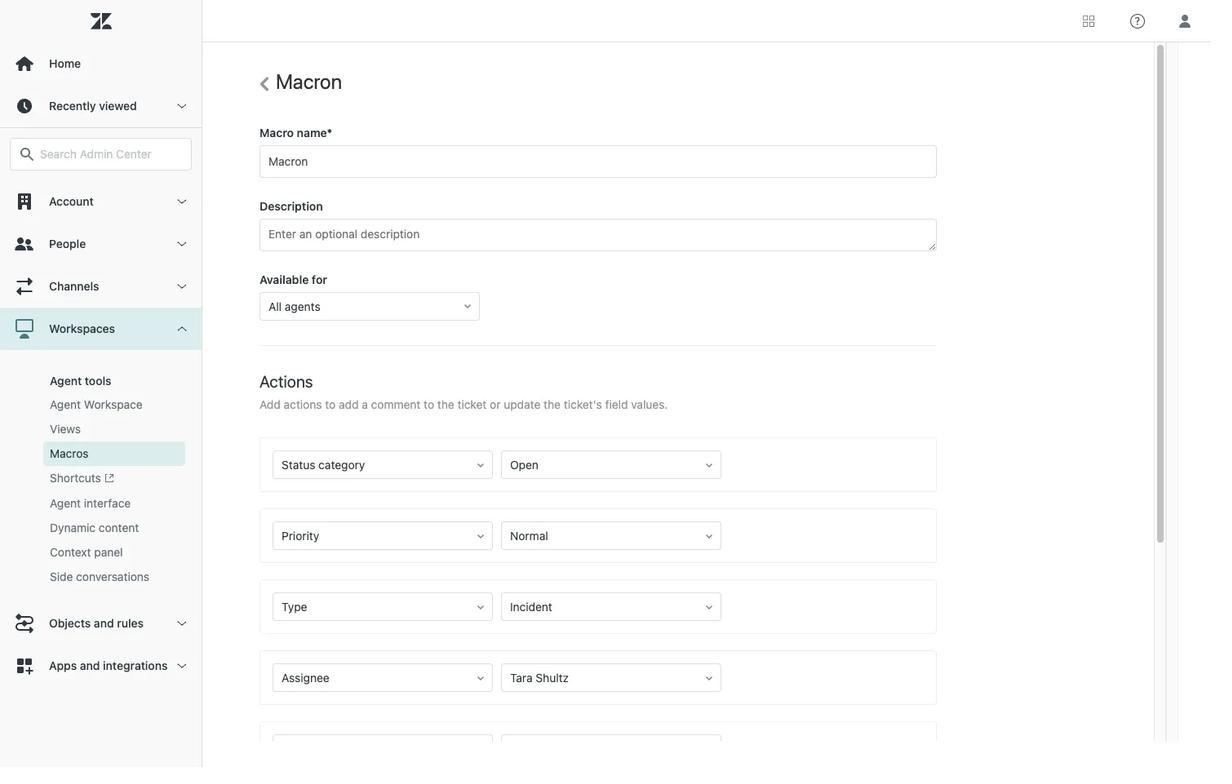Task type: describe. For each thing, give the bounding box(es) containing it.
people
[[49, 237, 86, 251]]

objects
[[49, 617, 91, 631]]

conversations
[[76, 570, 149, 584]]

recently viewed button
[[0, 85, 202, 127]]

shortcuts element
[[50, 470, 114, 488]]

interface
[[84, 497, 131, 511]]

agent workspace
[[50, 398, 143, 412]]

channels
[[49, 279, 99, 293]]

agent for agent workspace
[[50, 398, 81, 412]]

workspaces group
[[0, 350, 202, 603]]

apps
[[49, 659, 77, 673]]

people button
[[0, 223, 202, 265]]

macros
[[50, 447, 89, 460]]

panel
[[94, 546, 123, 560]]

account button
[[0, 180, 202, 223]]

context panel link
[[43, 541, 185, 565]]

agent workspace link
[[43, 393, 185, 417]]

tree inside primary element
[[0, 180, 202, 688]]

agent for agent interface
[[50, 497, 81, 511]]

agent tools element
[[50, 374, 111, 388]]

home
[[49, 56, 81, 70]]

views element
[[50, 421, 81, 438]]

dynamic
[[50, 521, 96, 535]]

zendesk products image
[[1083, 15, 1095, 27]]

dynamic content
[[50, 521, 139, 535]]

agent for agent tools
[[50, 374, 82, 388]]

apps and integrations
[[49, 659, 168, 673]]

rules
[[117, 617, 144, 631]]

Search Admin Center field
[[40, 147, 181, 162]]

shortcuts link
[[43, 466, 185, 492]]

side conversations link
[[43, 565, 185, 590]]

side
[[50, 570, 73, 584]]

user menu image
[[1175, 10, 1196, 31]]

shortcuts
[[50, 471, 101, 485]]

home button
[[0, 42, 202, 85]]

primary element
[[0, 0, 202, 767]]

agent workspace element
[[50, 397, 143, 413]]

none search field inside primary element
[[2, 138, 200, 171]]

recently
[[49, 99, 96, 113]]

channels button
[[0, 265, 202, 308]]

recently viewed
[[49, 99, 137, 113]]



Task type: locate. For each thing, give the bounding box(es) containing it.
dynamic content link
[[43, 516, 185, 541]]

objects and rules button
[[0, 603, 202, 645]]

agent interface link
[[43, 492, 185, 516]]

views
[[50, 422, 81, 436]]

views link
[[43, 417, 185, 442]]

apps and integrations button
[[0, 645, 202, 688]]

agent interface element
[[50, 496, 131, 512]]

side conversations element
[[50, 569, 149, 586]]

objects and rules
[[49, 617, 144, 631]]

integrations
[[103, 659, 168, 673]]

context panel element
[[50, 545, 123, 561]]

side conversations
[[50, 570, 149, 584]]

2 vertical spatial agent
[[50, 497, 81, 511]]

2 agent from the top
[[50, 398, 81, 412]]

agent up views
[[50, 398, 81, 412]]

macros link
[[43, 442, 185, 466]]

1 agent from the top
[[50, 374, 82, 388]]

tree item containing workspaces
[[0, 308, 202, 603]]

1 vertical spatial and
[[80, 659, 100, 673]]

3 agent from the top
[[50, 497, 81, 511]]

viewed
[[99, 99, 137, 113]]

agent left tools
[[50, 374, 82, 388]]

tree
[[0, 180, 202, 688]]

macros element
[[50, 446, 89, 462]]

and right the apps
[[80, 659, 100, 673]]

context panel
[[50, 546, 123, 560]]

and inside dropdown button
[[80, 659, 100, 673]]

None search field
[[2, 138, 200, 171]]

tree containing account
[[0, 180, 202, 688]]

workspaces button
[[0, 308, 202, 350]]

and for objects
[[94, 617, 114, 631]]

1 vertical spatial agent
[[50, 398, 81, 412]]

agent up "dynamic"
[[50, 497, 81, 511]]

agent tools
[[50, 374, 111, 388]]

agent interface
[[50, 497, 131, 511]]

account
[[49, 194, 94, 208]]

dynamic content element
[[50, 520, 139, 537]]

workspace
[[84, 398, 143, 412]]

0 vertical spatial agent
[[50, 374, 82, 388]]

content
[[99, 521, 139, 535]]

workspaces
[[49, 322, 115, 336]]

tree item inside primary element
[[0, 308, 202, 603]]

and inside "dropdown button"
[[94, 617, 114, 631]]

and
[[94, 617, 114, 631], [80, 659, 100, 673]]

and for apps
[[80, 659, 100, 673]]

agent
[[50, 374, 82, 388], [50, 398, 81, 412], [50, 497, 81, 511]]

tree item
[[0, 308, 202, 603]]

agent inside 'link'
[[50, 497, 81, 511]]

tools
[[85, 374, 111, 388]]

help image
[[1131, 13, 1146, 28]]

context
[[50, 546, 91, 560]]

and left rules
[[94, 617, 114, 631]]

0 vertical spatial and
[[94, 617, 114, 631]]



